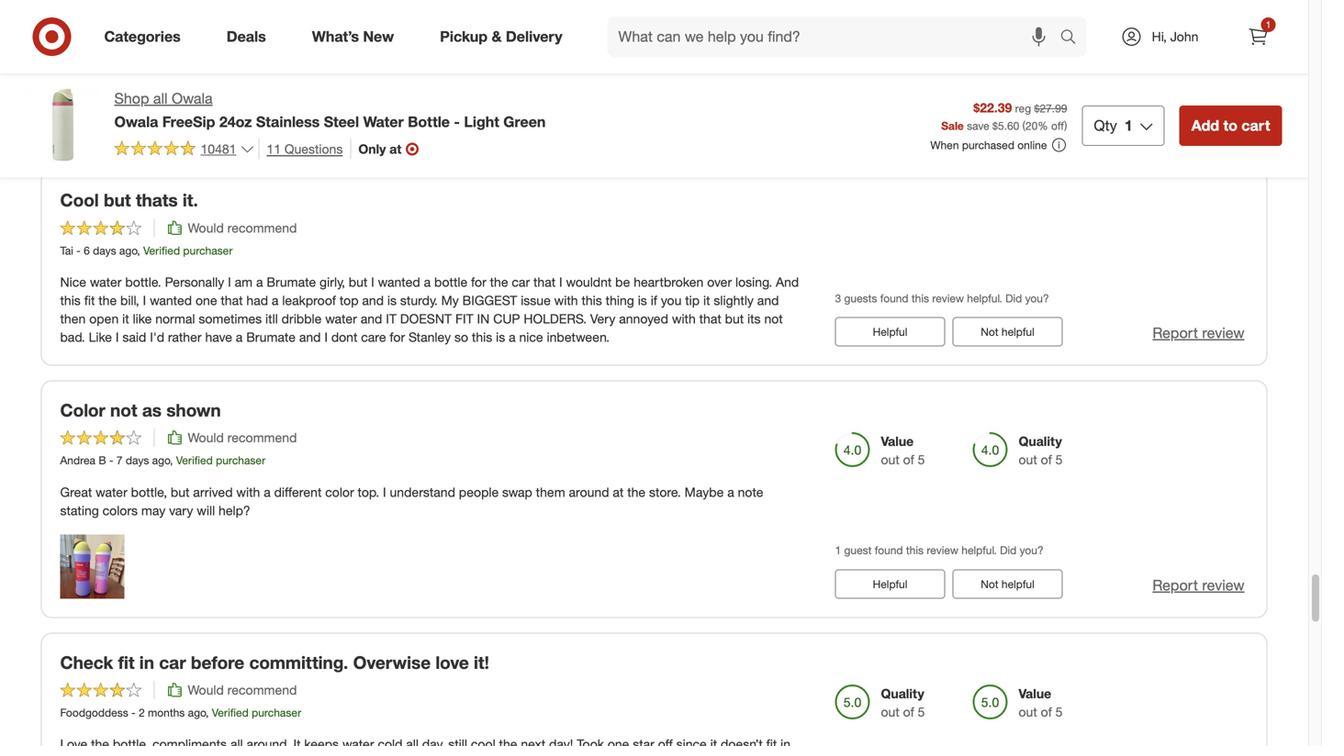 Task type: vqa. For each thing, say whether or not it's contained in the screenshot.
Would recommend Helpful button
yes



Task type: describe. For each thing, give the bounding box(es) containing it.
1 horizontal spatial ,
[[170, 454, 173, 468]]

With photos checkbox
[[1121, 39, 1139, 57]]

all
[[153, 90, 168, 107]]

nice
[[60, 274, 86, 290]]

love
[[436, 653, 469, 674]]

report review button for would recommend
[[1153, 323, 1245, 344]]

tai - 6 days ago , verified purchaser
[[60, 244, 233, 258]]

vary
[[169, 503, 193, 519]]

understand
[[390, 484, 456, 501]]

before
[[191, 653, 245, 674]]

questions
[[285, 141, 343, 157]]

new
[[363, 28, 394, 46]]

but down slightly
[[725, 311, 744, 327]]

i inside great water bottle, but arrived with a different color top. i understand people swap them around at the store. maybe a note stating colors may vary will help?
[[383, 484, 386, 501]]

&
[[492, 28, 502, 46]]

1 horizontal spatial value
[[1019, 686, 1052, 702]]

$
[[993, 119, 999, 133]]

0 horizontal spatial for
[[390, 329, 405, 345]]

2 horizontal spatial is
[[638, 293, 648, 309]]

would for shown
[[188, 430, 224, 446]]

andrea
[[60, 454, 96, 468]]

0 horizontal spatial days
[[93, 244, 116, 258]]

it!
[[474, 653, 490, 674]]

categories link
[[89, 17, 204, 57]]

1 horizontal spatial 1
[[1125, 117, 1133, 134]]

not helpful button for out of 5
[[953, 570, 1063, 599]]

0 horizontal spatial the
[[99, 293, 117, 309]]

search
[[1052, 29, 1097, 47]]

be
[[616, 274, 631, 290]]

green
[[504, 113, 546, 131]]

this up then
[[60, 293, 81, 309]]

helpful for would recommend
[[1002, 325, 1035, 339]]

$22.39
[[974, 100, 1013, 116]]

biggest
[[463, 293, 518, 309]]

normal
[[155, 311, 195, 327]]

b
[[99, 454, 106, 468]]

0 horizontal spatial not
[[110, 400, 137, 421]]

a down sometimes
[[236, 329, 243, 345]]

1 guest found this review helpful. did you?
[[836, 544, 1044, 558]]

and right top
[[362, 293, 384, 309]]

2 horizontal spatial with
[[672, 311, 696, 327]]

helpful for out of 5
[[1002, 578, 1035, 592]]

report review button for out of 5
[[1153, 575, 1245, 596]]

1 vertical spatial value out of 5
[[1019, 686, 1063, 721]]

it.
[[183, 190, 198, 211]]

helpful. for out of 5
[[962, 544, 997, 558]]

help?
[[219, 503, 251, 519]]

doesnt
[[400, 311, 452, 327]]

1 horizontal spatial fit
[[118, 653, 135, 674]]

(
[[1023, 119, 1026, 133]]

annoyed
[[619, 311, 669, 327]]

and down dribble
[[299, 329, 321, 345]]

in
[[139, 653, 154, 674]]

- left 6
[[76, 244, 81, 258]]

purchaser for car
[[252, 707, 301, 720]]

helpful for would recommend
[[873, 325, 908, 339]]

tip
[[686, 293, 700, 309]]

1 vertical spatial water
[[325, 311, 357, 327]]

john
[[1171, 28, 1199, 45]]

check
[[60, 653, 113, 674]]

i right bill,
[[143, 293, 146, 309]]

bottle.
[[125, 274, 161, 290]]

dribble
[[282, 311, 322, 327]]

then
[[60, 311, 86, 327]]

bill,
[[120, 293, 139, 309]]

delivery
[[506, 28, 563, 46]]

and up care
[[361, 311, 382, 327]]

color not as shown
[[60, 400, 221, 421]]

nice water bottle. personally i am a brumate girly, but i wanted a bottle for the car that i wouldnt be heartbroken over losing. and this fit the bill, i wanted one that had a leakproof top and is sturdy. my biggest issue with this thing is if you tip it slightly and then open it like normal sometimes itll dribble water and it doesnt fit in cup holders. very annoyed with that but its not bad. like i said i'd rather have a brumate and i dont care for stanley so this is a nice inbetween.
[[60, 274, 799, 345]]

heartbroken
[[634, 274, 704, 290]]

1 vertical spatial brumate
[[246, 329, 296, 345]]

swap
[[503, 484, 533, 501]]

1 horizontal spatial owala
[[172, 90, 213, 107]]

verified up arrived
[[176, 454, 213, 468]]

i left dont
[[325, 329, 328, 345]]

7
[[117, 454, 123, 468]]

you? for out of 5
[[1020, 544, 1044, 558]]

- inside 'shop all owala owala freesip 24oz stainless steel water bottle - light green'
[[454, 113, 460, 131]]

shown
[[166, 400, 221, 421]]

pickup
[[440, 28, 488, 46]]

arrived
[[193, 484, 233, 501]]

thats
[[136, 190, 178, 211]]

very
[[591, 311, 616, 327]]

$27.99
[[1035, 101, 1068, 115]]

a left note
[[728, 484, 735, 501]]

check fit in car before committing. overwise love it!
[[60, 653, 490, 674]]

around
[[569, 484, 610, 501]]

have
[[205, 329, 232, 345]]

foodgoddess - 2 months ago , verified purchaser
[[60, 707, 301, 720]]

report for would recommend
[[1153, 324, 1199, 342]]

personally
[[165, 274, 224, 290]]

1 vertical spatial purchaser
[[216, 454, 266, 468]]

hi, john
[[1153, 28, 1199, 45]]

0 horizontal spatial value out of 5
[[882, 434, 926, 468]]

different
[[274, 484, 322, 501]]

qty
[[1095, 117, 1118, 134]]

but inside great water bottle, but arrived with a different color top. i understand people swap them around at the store. maybe a note stating colors may vary will help?
[[171, 484, 190, 501]]

)
[[1065, 119, 1068, 133]]

store.
[[650, 484, 681, 501]]

fit inside the nice water bottle. personally i am a brumate girly, but i wanted a bottle for the car that i wouldnt be heartbroken over losing. and this fit the bill, i wanted one that had a leakproof top and is sturdy. my biggest issue with this thing is if you tip it slightly and then open it like normal sometimes itll dribble water and it doesnt fit in cup holders. very annoyed with that but its not bad. like i said i'd rather have a brumate and i dont care for stanley so this is a nice inbetween.
[[84, 293, 95, 309]]

bad.
[[60, 329, 85, 345]]

report review for would recommend
[[1153, 324, 1245, 342]]

would recommend for car
[[188, 683, 297, 699]]

color
[[325, 484, 354, 501]]

0 vertical spatial brumate
[[267, 274, 316, 290]]

11 questions
[[267, 141, 343, 157]]

am
[[235, 274, 253, 290]]

with
[[1147, 39, 1176, 57]]

cool
[[60, 190, 99, 211]]

2 vertical spatial that
[[700, 311, 722, 327]]

nice
[[520, 329, 544, 345]]

10481
[[201, 141, 236, 157]]

purchases
[[1200, 64, 1268, 82]]

0 horizontal spatial owala
[[114, 113, 158, 131]]

save
[[968, 119, 990, 133]]

- left 2
[[131, 707, 136, 720]]

months
[[148, 707, 185, 720]]

reg
[[1016, 101, 1032, 115]]

1 horizontal spatial days
[[126, 454, 149, 468]]

top
[[340, 293, 359, 309]]

did for would recommend
[[1006, 292, 1023, 305]]

1 horizontal spatial that
[[534, 274, 556, 290]]

a up sturdy.
[[424, 274, 431, 290]]

this right guests
[[912, 292, 930, 305]]

i right like
[[116, 329, 119, 345]]

what's new
[[312, 28, 394, 46]]

purchaser for it.
[[183, 244, 233, 258]]

a right am
[[256, 274, 263, 290]]

a left different
[[264, 484, 271, 501]]

helpful for out of 5
[[873, 578, 908, 592]]

24oz
[[219, 113, 252, 131]]

rather
[[168, 329, 202, 345]]

inbetween.
[[547, 329, 610, 345]]

pickup & delivery
[[440, 28, 563, 46]]

would for car
[[188, 683, 224, 699]]

0 vertical spatial it
[[704, 293, 711, 309]]

water
[[363, 113, 404, 131]]

0 vertical spatial quality out of 5
[[1019, 434, 1063, 468]]

pickup & delivery link
[[425, 17, 586, 57]]

not for out of 5
[[981, 578, 999, 592]]

shop
[[114, 90, 149, 107]]

$22.39 reg $27.99 sale save $ 5.60 ( 20 % off )
[[942, 100, 1068, 133]]

1 horizontal spatial with
[[555, 293, 578, 309]]

may
[[141, 503, 166, 519]]

verified down 'before'
[[212, 707, 249, 720]]

but right cool
[[104, 190, 131, 211]]



Task type: locate. For each thing, give the bounding box(es) containing it.
brumate down itll
[[246, 329, 296, 345]]

not helpful down 1 guest found this review helpful. did you?
[[981, 578, 1035, 592]]

1 helpful button from the top
[[836, 317, 946, 347]]

water for color not as shown
[[96, 484, 128, 501]]

owala up the freesip
[[172, 90, 213, 107]]

not left as
[[110, 400, 137, 421]]

0 vertical spatial would
[[188, 220, 224, 236]]

0 horizontal spatial value
[[882, 434, 914, 450]]

1 horizontal spatial the
[[490, 274, 509, 290]]

like
[[133, 311, 152, 327]]

stanley
[[409, 329, 451, 345]]

shop all owala owala freesip 24oz stainless steel water bottle - light green
[[114, 90, 546, 131]]

helpful button for out of 5
[[836, 570, 946, 599]]

1 vertical spatial quality out of 5
[[882, 686, 926, 721]]

1 up purchases
[[1267, 19, 1272, 30]]

1 would from the top
[[188, 220, 224, 236]]

1 vertical spatial helpful.
[[962, 544, 997, 558]]

1 horizontal spatial is
[[496, 329, 506, 345]]

2 report review from the top
[[1153, 577, 1245, 595]]

not right its
[[765, 311, 783, 327]]

water up 'colors' on the left
[[96, 484, 128, 501]]

verified up bottle.
[[143, 244, 180, 258]]

would down 'before'
[[188, 683, 224, 699]]

is left if
[[638, 293, 648, 309]]

color
[[60, 400, 105, 421]]

1 for 1 guest found this review helpful. did you?
[[836, 544, 842, 558]]

found right guests
[[881, 292, 909, 305]]

bottle
[[435, 274, 468, 290]]

fit up open
[[84, 293, 95, 309]]

car right in
[[159, 653, 186, 674]]

0 horizontal spatial quality out of 5
[[882, 686, 926, 721]]

that down tip
[[700, 311, 722, 327]]

is up it
[[388, 293, 397, 309]]

a left nice
[[509, 329, 516, 345]]

with up help?
[[236, 484, 260, 501]]

this right the guest
[[907, 544, 924, 558]]

it right tip
[[704, 293, 711, 309]]

2 helpful button from the top
[[836, 570, 946, 599]]

did for out of 5
[[1001, 544, 1017, 558]]

i right top.
[[383, 484, 386, 501]]

0 vertical spatial 1
[[1267, 19, 1272, 30]]

image of owala freesip 24oz stainless steel water bottle - light green image
[[26, 88, 100, 162]]

them
[[536, 484, 566, 501]]

recommend for it.
[[228, 220, 297, 236]]

would
[[188, 220, 224, 236], [188, 430, 224, 446], [188, 683, 224, 699]]

at inside great water bottle, but arrived with a different color top. i understand people swap them around at the store. maybe a note stating colors may vary will help?
[[613, 484, 624, 501]]

water for cool but thats it.
[[90, 274, 122, 290]]

i right girly,
[[371, 274, 375, 290]]

would recommend up am
[[188, 220, 297, 236]]

not inside the nice water bottle. personally i am a brumate girly, but i wanted a bottle for the car that i wouldnt be heartbroken over losing. and this fit the bill, i wanted one that had a leakproof top and is sturdy. my biggest issue with this thing is if you tip it slightly and then open it like normal sometimes itll dribble water and it doesnt fit in cup holders. very annoyed with that but its not bad. like i said i'd rather have a brumate and i dont care for stanley so this is a nice inbetween.
[[765, 311, 783, 327]]

0 vertical spatial car
[[512, 274, 530, 290]]

1 vertical spatial value
[[1019, 686, 1052, 702]]

1 horizontal spatial quality
[[1019, 434, 1063, 450]]

helpful
[[873, 325, 908, 339], [873, 578, 908, 592]]

1 inside 1 link
[[1267, 19, 1272, 30]]

the
[[490, 274, 509, 290], [99, 293, 117, 309], [628, 484, 646, 501]]

0 vertical spatial report
[[1153, 324, 1199, 342]]

cool but thats it.
[[60, 190, 198, 211]]

with photos
[[1147, 39, 1226, 57]]

helpful down 1 guest found this review helpful. did you?
[[873, 578, 908, 592]]

1 link
[[1239, 17, 1279, 57]]

0 vertical spatial report review
[[1153, 324, 1245, 342]]

guest
[[845, 544, 872, 558]]

found for out of 5
[[875, 544, 904, 558]]

that up issue
[[534, 274, 556, 290]]

not helpful for would recommend
[[981, 325, 1035, 339]]

fit left in
[[118, 653, 135, 674]]

0 horizontal spatial that
[[221, 293, 243, 309]]

%
[[1038, 119, 1049, 133]]

would down shown
[[188, 430, 224, 446]]

of
[[904, 452, 915, 468], [1041, 452, 1053, 468], [904, 705, 915, 721], [1041, 705, 1053, 721]]

value out of 5
[[882, 434, 926, 468], [1019, 686, 1063, 721]]

0 horizontal spatial ago
[[119, 244, 137, 258]]

like
[[89, 329, 112, 345]]

0 vertical spatial not helpful
[[981, 325, 1035, 339]]

if
[[651, 293, 658, 309]]

1 vertical spatial car
[[159, 653, 186, 674]]

car up issue
[[512, 274, 530, 290]]

found
[[881, 292, 909, 305], [875, 544, 904, 558]]

0 vertical spatial found
[[881, 292, 909, 305]]

1 vertical spatial report review
[[1153, 577, 1245, 595]]

days
[[93, 244, 116, 258], [126, 454, 149, 468]]

with inside great water bottle, but arrived with a different color top. i understand people swap them around at the store. maybe a note stating colors may vary will help?
[[236, 484, 260, 501]]

only
[[359, 141, 386, 157]]

review
[[933, 292, 965, 305], [1203, 324, 1245, 342], [927, 544, 959, 558], [1203, 577, 1245, 595]]

search button
[[1052, 17, 1097, 61]]

verified down with
[[1147, 64, 1196, 82]]

open
[[89, 311, 119, 327]]

i left wouldnt
[[560, 274, 563, 290]]

0 vertical spatial not helpful button
[[953, 317, 1063, 347]]

0 vertical spatial for
[[471, 274, 487, 290]]

2 vertical spatial would
[[188, 683, 224, 699]]

3 would from the top
[[188, 683, 224, 699]]

1 vertical spatial ago
[[152, 454, 170, 468]]

wanted up normal on the left top of page
[[150, 293, 192, 309]]

add to cart button
[[1180, 106, 1283, 146]]

stating
[[60, 503, 99, 519]]

would recommend down 'before'
[[188, 683, 297, 699]]

1 vertical spatial found
[[875, 544, 904, 558]]

what's
[[312, 28, 359, 46]]

helpful down guests
[[873, 325, 908, 339]]

when purchased online
[[931, 138, 1048, 152]]

helpful. for would recommend
[[968, 292, 1003, 305]]

, up bottle.
[[137, 244, 140, 258]]

one
[[196, 293, 217, 309]]

the up open
[[99, 293, 117, 309]]

1 not helpful button from the top
[[953, 317, 1063, 347]]

qty 1
[[1095, 117, 1133, 134]]

, for thats
[[137, 244, 140, 258]]

5
[[918, 452, 926, 468], [1056, 452, 1063, 468], [918, 705, 926, 721], [1056, 705, 1063, 721]]

helpful down 1 guest found this review helpful. did you?
[[1002, 578, 1035, 592]]

2 recommend from the top
[[228, 430, 297, 446]]

guest review image 1 of 1, zoom in image
[[60, 535, 124, 599]]

but up vary at the left bottom of the page
[[171, 484, 190, 501]]

the left store.
[[628, 484, 646, 501]]

days right 7
[[126, 454, 149, 468]]

1 report from the top
[[1153, 324, 1199, 342]]

1 vertical spatial helpful
[[873, 578, 908, 592]]

ago for thats
[[119, 244, 137, 258]]

0 vertical spatial wanted
[[378, 274, 421, 290]]

at
[[390, 141, 402, 157], [613, 484, 624, 501]]

not helpful button down the 3 guests found this review helpful. did you?
[[953, 317, 1063, 347]]

the inside great water bottle, but arrived with a different color top. i understand people swap them around at the store. maybe a note stating colors may vary will help?
[[628, 484, 646, 501]]

0 vertical spatial helpful.
[[968, 292, 1003, 305]]

recommend down the "check fit in car before committing. overwise love it!" at the bottom left of page
[[228, 683, 297, 699]]

with up holders. in the left top of the page
[[555, 293, 578, 309]]

- left 7
[[109, 454, 114, 468]]

quality
[[1019, 434, 1063, 450], [882, 686, 925, 702]]

0 vertical spatial quality
[[1019, 434, 1063, 450]]

at right only on the top of the page
[[390, 141, 402, 157]]

1 horizontal spatial value out of 5
[[1019, 686, 1063, 721]]

helpful down the 3 guests found this review helpful. did you?
[[1002, 325, 1035, 339]]

issue
[[521, 293, 551, 309]]

report for out of 5
[[1153, 577, 1199, 595]]

0 vertical spatial helpful
[[1002, 325, 1035, 339]]

1 horizontal spatial wanted
[[378, 274, 421, 290]]

not for would recommend
[[981, 325, 999, 339]]

found for would recommend
[[881, 292, 909, 305]]

recommend for car
[[228, 683, 297, 699]]

1 report review from the top
[[1153, 324, 1245, 342]]

2 helpful from the top
[[1002, 578, 1035, 592]]

1 helpful from the top
[[873, 325, 908, 339]]

it
[[386, 311, 397, 327]]

0 vertical spatial water
[[90, 274, 122, 290]]

0 vertical spatial the
[[490, 274, 509, 290]]

this down in
[[472, 329, 493, 345]]

1 would recommend from the top
[[188, 220, 297, 236]]

1 vertical spatial fit
[[118, 653, 135, 674]]

water up bill,
[[90, 274, 122, 290]]

0 vertical spatial days
[[93, 244, 116, 258]]

1 vertical spatial quality
[[882, 686, 925, 702]]

i left am
[[228, 274, 231, 290]]

1 horizontal spatial for
[[471, 274, 487, 290]]

and
[[776, 274, 799, 290]]

0 vertical spatial purchaser
[[183, 244, 233, 258]]

would down it.
[[188, 220, 224, 236]]

helpful button down the guest
[[836, 570, 946, 599]]

wanted up sturdy.
[[378, 274, 421, 290]]

1 vertical spatial not
[[110, 400, 137, 421]]

photos
[[1180, 39, 1226, 57]]

2 report review button from the top
[[1153, 575, 1245, 596]]

0 horizontal spatial 1
[[836, 544, 842, 558]]

brumate up leakproof
[[267, 274, 316, 290]]

would recommend for it.
[[188, 220, 297, 236]]

helpful
[[1002, 325, 1035, 339], [1002, 578, 1035, 592]]

losing.
[[736, 274, 773, 290]]

bottle
[[408, 113, 450, 131]]

0 horizontal spatial it
[[122, 311, 129, 327]]

1 vertical spatial for
[[390, 329, 405, 345]]

0 horizontal spatial at
[[390, 141, 402, 157]]

- left light
[[454, 113, 460, 131]]

not helpful button for would recommend
[[953, 317, 1063, 347]]

1 vertical spatial helpful
[[1002, 578, 1035, 592]]

11 questions link
[[259, 139, 343, 160]]

steel
[[324, 113, 359, 131]]

1 vertical spatial did
[[1001, 544, 1017, 558]]

0 horizontal spatial is
[[388, 293, 397, 309]]

0 horizontal spatial with
[[236, 484, 260, 501]]

helpful button
[[836, 317, 946, 347], [836, 570, 946, 599]]

2 vertical spatial ,
[[206, 707, 209, 720]]

it
[[704, 293, 711, 309], [122, 311, 129, 327]]

for up biggest
[[471, 274, 487, 290]]

purchaser up 'personally' on the left top
[[183, 244, 233, 258]]

great
[[60, 484, 92, 501]]

water inside great water bottle, but arrived with a different color top. i understand people swap them around at the store. maybe a note stating colors may vary will help?
[[96, 484, 128, 501]]

2 vertical spatial recommend
[[228, 683, 297, 699]]

0 horizontal spatial wanted
[[150, 293, 192, 309]]

2 horizontal spatial that
[[700, 311, 722, 327]]

its
[[748, 311, 761, 327]]

helpful button down guests
[[836, 317, 946, 347]]

car inside the nice water bottle. personally i am a brumate girly, but i wanted a bottle for the car that i wouldnt be heartbroken over losing. and this fit the bill, i wanted one that had a leakproof top and is sturdy. my biggest issue with this thing is if you tip it slightly and then open it like normal sometimes itll dribble water and it doesnt fit in cup holders. very annoyed with that but its not bad. like i said i'd rather have a brumate and i dont care for stanley so this is a nice inbetween.
[[512, 274, 530, 290]]

2 vertical spatial ago
[[188, 707, 206, 720]]

, right months
[[206, 707, 209, 720]]

not down 1 guest found this review helpful. did you?
[[981, 578, 999, 592]]

i
[[228, 274, 231, 290], [371, 274, 375, 290], [560, 274, 563, 290], [143, 293, 146, 309], [116, 329, 119, 345], [325, 329, 328, 345], [383, 484, 386, 501]]

1 for 1
[[1267, 19, 1272, 30]]

1 horizontal spatial car
[[512, 274, 530, 290]]

the up biggest
[[490, 274, 509, 290]]

brumate
[[267, 274, 316, 290], [246, 329, 296, 345]]

water
[[90, 274, 122, 290], [325, 311, 357, 327], [96, 484, 128, 501]]

but
[[104, 190, 131, 211], [349, 274, 368, 290], [725, 311, 744, 327], [171, 484, 190, 501]]

0 vertical spatial value out of 5
[[882, 434, 926, 468]]

3 would recommend from the top
[[188, 683, 297, 699]]

would recommend
[[188, 220, 297, 236], [188, 430, 297, 446], [188, 683, 297, 699]]

0 horizontal spatial quality
[[882, 686, 925, 702]]

water up dont
[[325, 311, 357, 327]]

it left like
[[122, 311, 129, 327]]

What can we help you find? suggestions appear below search field
[[608, 17, 1065, 57]]

0 vertical spatial would recommend
[[188, 220, 297, 236]]

only at
[[359, 141, 402, 157]]

0 vertical spatial fit
[[84, 293, 95, 309]]

1 horizontal spatial quality out of 5
[[1019, 434, 1063, 468]]

1 report review button from the top
[[1153, 323, 1245, 344]]

1 not from the top
[[981, 325, 999, 339]]

1 not helpful from the top
[[981, 325, 1035, 339]]

found right the guest
[[875, 544, 904, 558]]

days right 6
[[93, 244, 116, 258]]

would recommend down shown
[[188, 430, 297, 446]]

for down it
[[390, 329, 405, 345]]

recommend up different
[[228, 430, 297, 446]]

3 recommend from the top
[[228, 683, 297, 699]]

not helpful for out of 5
[[981, 578, 1035, 592]]

2
[[139, 707, 145, 720]]

1 vertical spatial report review button
[[1153, 575, 1245, 596]]

andrea b - 7 days ago , verified purchaser
[[60, 454, 266, 468]]

0 vertical spatial you?
[[1026, 292, 1050, 305]]

Verified purchases checkbox
[[1121, 64, 1139, 82]]

2 helpful from the top
[[873, 578, 908, 592]]

ago up bottle,
[[152, 454, 170, 468]]

0 horizontal spatial ,
[[137, 244, 140, 258]]

1 horizontal spatial it
[[704, 293, 711, 309]]

add
[[1192, 117, 1220, 134]]

2 not helpful from the top
[[981, 578, 1035, 592]]

would for it.
[[188, 220, 224, 236]]

report review for out of 5
[[1153, 577, 1245, 595]]

i'd
[[150, 329, 164, 345]]

but up top
[[349, 274, 368, 290]]

1 right "qty"
[[1125, 117, 1133, 134]]

0 vertical spatial did
[[1006, 292, 1023, 305]]

not helpful
[[981, 325, 1035, 339], [981, 578, 1035, 592]]

top.
[[358, 484, 380, 501]]

slightly
[[714, 293, 754, 309]]

not down the 3 guests found this review helpful. did you?
[[981, 325, 999, 339]]

owala down shop
[[114, 113, 158, 131]]

1 horizontal spatial ago
[[152, 454, 170, 468]]

1 vertical spatial report
[[1153, 577, 1199, 595]]

deals
[[227, 28, 266, 46]]

1 vertical spatial it
[[122, 311, 129, 327]]

helpful button for would recommend
[[836, 317, 946, 347]]

that up sometimes
[[221, 293, 243, 309]]

not
[[765, 311, 783, 327], [110, 400, 137, 421]]

recommend up am
[[228, 220, 297, 236]]

cup
[[494, 311, 520, 327]]

at right around
[[613, 484, 624, 501]]

0 vertical spatial value
[[882, 434, 914, 450]]

report review
[[1153, 324, 1245, 342], [1153, 577, 1245, 595]]

1 helpful from the top
[[1002, 325, 1035, 339]]

purchaser up arrived
[[216, 454, 266, 468]]

2 not from the top
[[981, 578, 999, 592]]

not helpful button
[[953, 317, 1063, 347], [953, 570, 1063, 599]]

2 would from the top
[[188, 430, 224, 446]]

recommend for shown
[[228, 430, 297, 446]]

ago for in
[[188, 707, 206, 720]]

categories
[[104, 28, 181, 46]]

stainless
[[256, 113, 320, 131]]

0 vertical spatial at
[[390, 141, 402, 157]]

with down tip
[[672, 311, 696, 327]]

you? for would recommend
[[1026, 292, 1050, 305]]

1 vertical spatial not
[[981, 578, 999, 592]]

0 vertical spatial report review button
[[1153, 323, 1245, 344]]

2 horizontal spatial the
[[628, 484, 646, 501]]

1 vertical spatial the
[[99, 293, 117, 309]]

0 horizontal spatial fit
[[84, 293, 95, 309]]

verified purchases
[[1147, 64, 1268, 82]]

2 would recommend from the top
[[188, 430, 297, 446]]

would recommend for shown
[[188, 430, 297, 446]]

0 vertical spatial ,
[[137, 244, 140, 258]]

car
[[512, 274, 530, 290], [159, 653, 186, 674]]

1 recommend from the top
[[228, 220, 297, 236]]

not helpful button down 1 guest found this review helpful. did you?
[[953, 570, 1063, 599]]

not helpful down the 3 guests found this review helpful. did you?
[[981, 325, 1035, 339]]

ago right months
[[188, 707, 206, 720]]

0 vertical spatial with
[[555, 293, 578, 309]]

is down cup
[[496, 329, 506, 345]]

2 not helpful button from the top
[[953, 570, 1063, 599]]

wouldnt
[[566, 274, 612, 290]]

when
[[931, 138, 960, 152]]

2 horizontal spatial ago
[[188, 707, 206, 720]]

to
[[1224, 117, 1238, 134]]

1 vertical spatial wanted
[[150, 293, 192, 309]]

a right the had
[[272, 293, 279, 309]]

note
[[738, 484, 764, 501]]

2 vertical spatial water
[[96, 484, 128, 501]]

2 report from the top
[[1153, 577, 1199, 595]]

2 vertical spatial with
[[236, 484, 260, 501]]

off
[[1052, 119, 1065, 133]]

out
[[882, 452, 900, 468], [1019, 452, 1038, 468], [882, 705, 900, 721], [1019, 705, 1038, 721]]

0 vertical spatial owala
[[172, 90, 213, 107]]

0 vertical spatial that
[[534, 274, 556, 290]]

purchaser down the "check fit in car before committing. overwise love it!" at the bottom left of page
[[252, 707, 301, 720]]

1 vertical spatial would
[[188, 430, 224, 446]]

value
[[882, 434, 914, 450], [1019, 686, 1052, 702]]

1 vertical spatial helpful button
[[836, 570, 946, 599]]

1
[[1267, 19, 1272, 30], [1125, 117, 1133, 134], [836, 544, 842, 558]]

, for in
[[206, 707, 209, 720]]

and up its
[[758, 293, 779, 309]]

1 horizontal spatial at
[[613, 484, 624, 501]]

0 vertical spatial helpful button
[[836, 317, 946, 347]]

thing
[[606, 293, 635, 309]]

1 vertical spatial ,
[[170, 454, 173, 468]]

0 vertical spatial helpful
[[873, 325, 908, 339]]

this down wouldnt
[[582, 293, 602, 309]]



